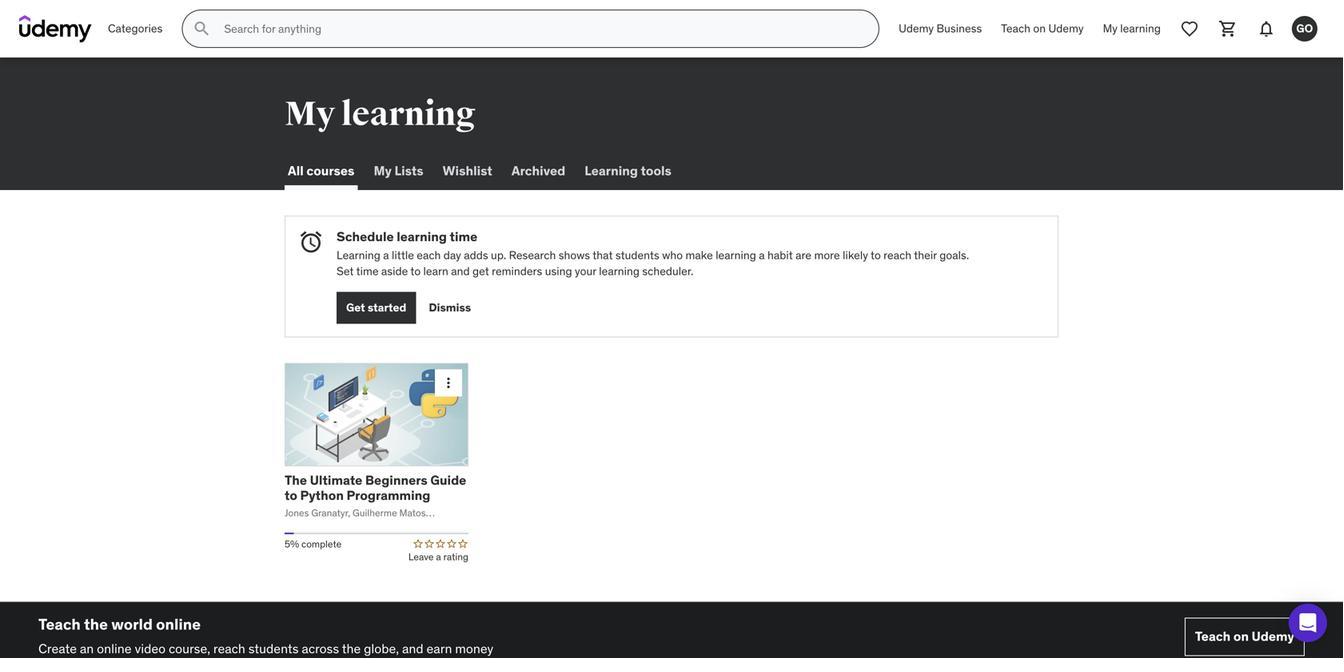 Task type: describe. For each thing, give the bounding box(es) containing it.
1 horizontal spatial learning
[[585, 163, 638, 179]]

phd,
[[328, 521, 348, 533]]

learning down that on the top left of the page
[[599, 264, 640, 278]]

get
[[346, 301, 365, 315]]

1 vertical spatial the
[[342, 641, 361, 658]]

0 vertical spatial on
[[1033, 21, 1046, 36]]

the ultimate beginners guide to python programming link
[[285, 472, 466, 504]]

0 vertical spatial the
[[84, 616, 108, 635]]

reminders
[[492, 264, 542, 278]]

expert
[[361, 521, 389, 533]]

go
[[1297, 21, 1313, 36]]

beginners
[[365, 472, 428, 489]]

1 vertical spatial to
[[411, 264, 421, 278]]

lists
[[395, 163, 424, 179]]

archived
[[512, 163, 566, 179]]

0 horizontal spatial my
[[285, 94, 335, 135]]

earn
[[427, 641, 452, 658]]

1 horizontal spatial teach on udemy link
[[1185, 618, 1305, 657]]

complete
[[301, 539, 342, 551]]

0 horizontal spatial time
[[356, 264, 379, 278]]

granatyr,
[[311, 507, 350, 520]]

started
[[368, 301, 406, 315]]

passarini,
[[285, 521, 326, 533]]

research
[[509, 248, 556, 263]]

up.
[[491, 248, 506, 263]]

course options image
[[441, 375, 457, 391]]

shopping cart with 0 items image
[[1219, 19, 1238, 38]]

the ultimate beginners guide to python programming jones granatyr, guilherme matos passarini, phd, ai expert academy
[[285, 472, 466, 533]]

learning inside schedule learning time learning a little each day adds up. research shows that students who make learning a habit are more likely to reach their goals. set time aside to learn and get reminders using your learning scheduler.
[[337, 248, 381, 263]]

goals.
[[940, 248, 969, 263]]

set
[[337, 264, 354, 278]]

across
[[302, 641, 339, 658]]

learning inside my learning link
[[1121, 21, 1161, 36]]

schedule
[[337, 229, 394, 245]]

all courses link
[[285, 152, 358, 190]]

my lists link
[[371, 152, 427, 190]]

0 vertical spatial teach on udemy link
[[992, 10, 1094, 48]]

0 vertical spatial online
[[156, 616, 201, 635]]

dismiss
[[429, 301, 471, 315]]

my learning link
[[1094, 10, 1171, 48]]

0 horizontal spatial my learning
[[285, 94, 476, 135]]

all courses
[[288, 163, 355, 179]]

1 horizontal spatial udemy
[[1049, 21, 1084, 36]]

teach the world online create an online video course, reach students across the globe, and earn money
[[38, 616, 494, 658]]

your
[[575, 264, 596, 278]]

wishlist image
[[1180, 19, 1199, 38]]

aside
[[381, 264, 408, 278]]

video
[[135, 641, 166, 658]]

guilherme
[[353, 507, 397, 520]]

2 horizontal spatial a
[[759, 248, 765, 263]]

their
[[914, 248, 937, 263]]

a inside button
[[436, 551, 441, 564]]

categories
[[108, 21, 163, 36]]

business
[[937, 21, 982, 36]]

an
[[80, 641, 94, 658]]

get started button
[[337, 292, 416, 324]]

money
[[455, 641, 494, 658]]

Search for anything text field
[[221, 15, 860, 42]]

get
[[473, 264, 489, 278]]

1 horizontal spatial teach on udemy
[[1195, 629, 1295, 645]]

to inside the ultimate beginners guide to python programming jones granatyr, guilherme matos passarini, phd, ai expert academy
[[285, 488, 297, 504]]

2 horizontal spatial udemy
[[1252, 629, 1295, 645]]

learning up lists
[[341, 94, 476, 135]]

5% complete
[[285, 539, 342, 551]]

and inside 'teach the world online create an online video course, reach students across the globe, and earn money'
[[402, 641, 424, 658]]

matos
[[399, 507, 426, 520]]

udemy inside 'link'
[[899, 21, 934, 36]]

my for my learning link
[[1103, 21, 1118, 36]]

world
[[111, 616, 153, 635]]



Task type: vqa. For each thing, say whether or not it's contained in the screenshot.
the right for
no



Task type: locate. For each thing, give the bounding box(es) containing it.
more
[[814, 248, 840, 263]]

0 horizontal spatial reach
[[213, 641, 245, 658]]

0 horizontal spatial teach
[[38, 616, 81, 635]]

1 horizontal spatial teach
[[1001, 21, 1031, 36]]

2 vertical spatial to
[[285, 488, 297, 504]]

and left earn on the left of page
[[402, 641, 424, 658]]

0 vertical spatial my learning
[[1103, 21, 1161, 36]]

0 horizontal spatial the
[[84, 616, 108, 635]]

who
[[662, 248, 683, 263]]

are
[[796, 248, 812, 263]]

0 horizontal spatial a
[[383, 248, 389, 263]]

learning
[[585, 163, 638, 179], [337, 248, 381, 263]]

reach right course,
[[213, 641, 245, 658]]

leave a rating
[[409, 551, 469, 564]]

1 vertical spatial reach
[[213, 641, 245, 658]]

day
[[444, 248, 461, 263]]

my learning
[[1103, 21, 1161, 36], [285, 94, 476, 135]]

that
[[593, 248, 613, 263]]

time right the set
[[356, 264, 379, 278]]

my learning up my lists
[[285, 94, 476, 135]]

tools
[[641, 163, 672, 179]]

my left lists
[[374, 163, 392, 179]]

1 vertical spatial time
[[356, 264, 379, 278]]

likely
[[843, 248, 868, 263]]

0 vertical spatial reach
[[884, 248, 912, 263]]

create
[[38, 641, 77, 658]]

0 horizontal spatial teach on udemy link
[[992, 10, 1094, 48]]

a left little
[[383, 248, 389, 263]]

archived link
[[508, 152, 569, 190]]

1 vertical spatial on
[[1234, 629, 1249, 645]]

2 vertical spatial my
[[374, 163, 392, 179]]

0 horizontal spatial online
[[97, 641, 132, 658]]

1 vertical spatial students
[[248, 641, 299, 658]]

learning right make
[[716, 248, 756, 263]]

online
[[156, 616, 201, 635], [97, 641, 132, 658]]

globe,
[[364, 641, 399, 658]]

time up day
[[450, 229, 478, 245]]

1 horizontal spatial a
[[436, 551, 441, 564]]

to up the jones
[[285, 488, 297, 504]]

1 vertical spatial teach on udemy
[[1195, 629, 1295, 645]]

students
[[616, 248, 660, 263], [248, 641, 299, 658]]

the
[[84, 616, 108, 635], [342, 641, 361, 658]]

a left habit
[[759, 248, 765, 263]]

0 horizontal spatial learning
[[337, 248, 381, 263]]

reach left their
[[884, 248, 912, 263]]

online up course,
[[156, 616, 201, 635]]

udemy image
[[19, 15, 92, 42]]

schedule learning time learning a little each day adds up. research shows that students who make learning a habit are more likely to reach their goals. set time aside to learn and get reminders using your learning scheduler.
[[337, 229, 969, 278]]

my
[[1103, 21, 1118, 36], [285, 94, 335, 135], [374, 163, 392, 179]]

make
[[686, 248, 713, 263]]

rating
[[443, 551, 469, 564]]

my lists
[[374, 163, 424, 179]]

each
[[417, 248, 441, 263]]

ultimate
[[310, 472, 362, 489]]

my left wishlist icon
[[1103, 21, 1118, 36]]

1 horizontal spatial the
[[342, 641, 361, 658]]

0 vertical spatial teach on udemy
[[1001, 21, 1084, 36]]

1 vertical spatial and
[[402, 641, 424, 658]]

students inside 'teach the world online create an online video course, reach students across the globe, and earn money'
[[248, 641, 299, 658]]

little
[[392, 248, 414, 263]]

1 horizontal spatial and
[[451, 264, 470, 278]]

submit search image
[[192, 19, 211, 38]]

all
[[288, 163, 304, 179]]

leave
[[409, 551, 434, 564]]

1 horizontal spatial time
[[450, 229, 478, 245]]

scheduler.
[[642, 264, 694, 278]]

ai
[[350, 521, 359, 533]]

0 horizontal spatial udemy
[[899, 21, 934, 36]]

guide
[[430, 472, 466, 489]]

reach
[[884, 248, 912, 263], [213, 641, 245, 658]]

leave a rating button
[[405, 538, 469, 564]]

students left across
[[248, 641, 299, 658]]

notifications image
[[1257, 19, 1276, 38]]

0 vertical spatial and
[[451, 264, 470, 278]]

to down little
[[411, 264, 421, 278]]

learn
[[423, 264, 448, 278]]

0 vertical spatial to
[[871, 248, 881, 263]]

1 horizontal spatial my
[[374, 163, 392, 179]]

to right likely in the top right of the page
[[871, 248, 881, 263]]

5%
[[285, 539, 299, 551]]

0 horizontal spatial to
[[285, 488, 297, 504]]

jones
[[285, 507, 309, 520]]

0 vertical spatial time
[[450, 229, 478, 245]]

to
[[871, 248, 881, 263], [411, 264, 421, 278], [285, 488, 297, 504]]

0 horizontal spatial and
[[402, 641, 424, 658]]

teach
[[1001, 21, 1031, 36], [38, 616, 81, 635], [1195, 629, 1231, 645]]

habit
[[768, 248, 793, 263]]

learning
[[1121, 21, 1161, 36], [341, 94, 476, 135], [397, 229, 447, 245], [716, 248, 756, 263], [599, 264, 640, 278]]

teach on udemy
[[1001, 21, 1084, 36], [1195, 629, 1295, 645]]

the
[[285, 472, 307, 489]]

on
[[1033, 21, 1046, 36], [1234, 629, 1249, 645]]

dismiss button
[[429, 292, 471, 324]]

the left globe,
[[342, 641, 361, 658]]

and inside schedule learning time learning a little each day adds up. research shows that students who make learning a habit are more likely to reach their goals. set time aside to learn and get reminders using your learning scheduler.
[[451, 264, 470, 278]]

learning tools
[[585, 163, 672, 179]]

students inside schedule learning time learning a little each day adds up. research shows that students who make learning a habit are more likely to reach their goals. set time aside to learn and get reminders using your learning scheduler.
[[616, 248, 660, 263]]

0 horizontal spatial students
[[248, 641, 299, 658]]

0 vertical spatial my
[[1103, 21, 1118, 36]]

learning up the each
[[397, 229, 447, 245]]

learning tools link
[[581, 152, 675, 190]]

learning left wishlist icon
[[1121, 21, 1161, 36]]

2 horizontal spatial to
[[871, 248, 881, 263]]

udemy business link
[[889, 10, 992, 48]]

0 horizontal spatial teach on udemy
[[1001, 21, 1084, 36]]

reach inside schedule learning time learning a little each day adds up. research shows that students who make learning a habit are more likely to reach their goals. set time aside to learn and get reminders using your learning scheduler.
[[884, 248, 912, 263]]

categories button
[[98, 10, 172, 48]]

1 horizontal spatial to
[[411, 264, 421, 278]]

shows
[[559, 248, 590, 263]]

1 horizontal spatial students
[[616, 248, 660, 263]]

1 vertical spatial my learning
[[285, 94, 476, 135]]

0 vertical spatial students
[[616, 248, 660, 263]]

get started
[[346, 301, 406, 315]]

1 horizontal spatial online
[[156, 616, 201, 635]]

and
[[451, 264, 470, 278], [402, 641, 424, 658]]

1 vertical spatial online
[[97, 641, 132, 658]]

python
[[300, 488, 344, 504]]

go link
[[1286, 10, 1324, 48]]

courses
[[307, 163, 355, 179]]

academy
[[392, 521, 431, 533]]

using
[[545, 264, 572, 278]]

1 horizontal spatial my learning
[[1103, 21, 1161, 36]]

udemy business
[[899, 21, 982, 36]]

my up all courses
[[285, 94, 335, 135]]

1 horizontal spatial on
[[1234, 629, 1249, 645]]

programming
[[347, 488, 430, 504]]

my learning left wishlist icon
[[1103, 21, 1161, 36]]

1 horizontal spatial reach
[[884, 248, 912, 263]]

0 vertical spatial learning
[[585, 163, 638, 179]]

wishlist
[[443, 163, 492, 179]]

a left "rating"
[[436, 551, 441, 564]]

learning down schedule
[[337, 248, 381, 263]]

0 horizontal spatial on
[[1033, 21, 1046, 36]]

2 horizontal spatial teach
[[1195, 629, 1231, 645]]

teach on udemy link
[[992, 10, 1094, 48], [1185, 618, 1305, 657]]

a
[[383, 248, 389, 263], [759, 248, 765, 263], [436, 551, 441, 564]]

teach inside 'teach the world online create an online video course, reach students across the globe, and earn money'
[[38, 616, 81, 635]]

udemy
[[899, 21, 934, 36], [1049, 21, 1084, 36], [1252, 629, 1295, 645]]

1 vertical spatial teach on udemy link
[[1185, 618, 1305, 657]]

time
[[450, 229, 478, 245], [356, 264, 379, 278]]

1 vertical spatial my
[[285, 94, 335, 135]]

students up the 'scheduler.'
[[616, 248, 660, 263]]

course,
[[169, 641, 210, 658]]

the up an
[[84, 616, 108, 635]]

wishlist link
[[440, 152, 496, 190]]

adds
[[464, 248, 488, 263]]

reach inside 'teach the world online create an online video course, reach students across the globe, and earn money'
[[213, 641, 245, 658]]

1 vertical spatial learning
[[337, 248, 381, 263]]

my for my lists link
[[374, 163, 392, 179]]

online right an
[[97, 641, 132, 658]]

2 horizontal spatial my
[[1103, 21, 1118, 36]]

learning left tools
[[585, 163, 638, 179]]

and down day
[[451, 264, 470, 278]]



